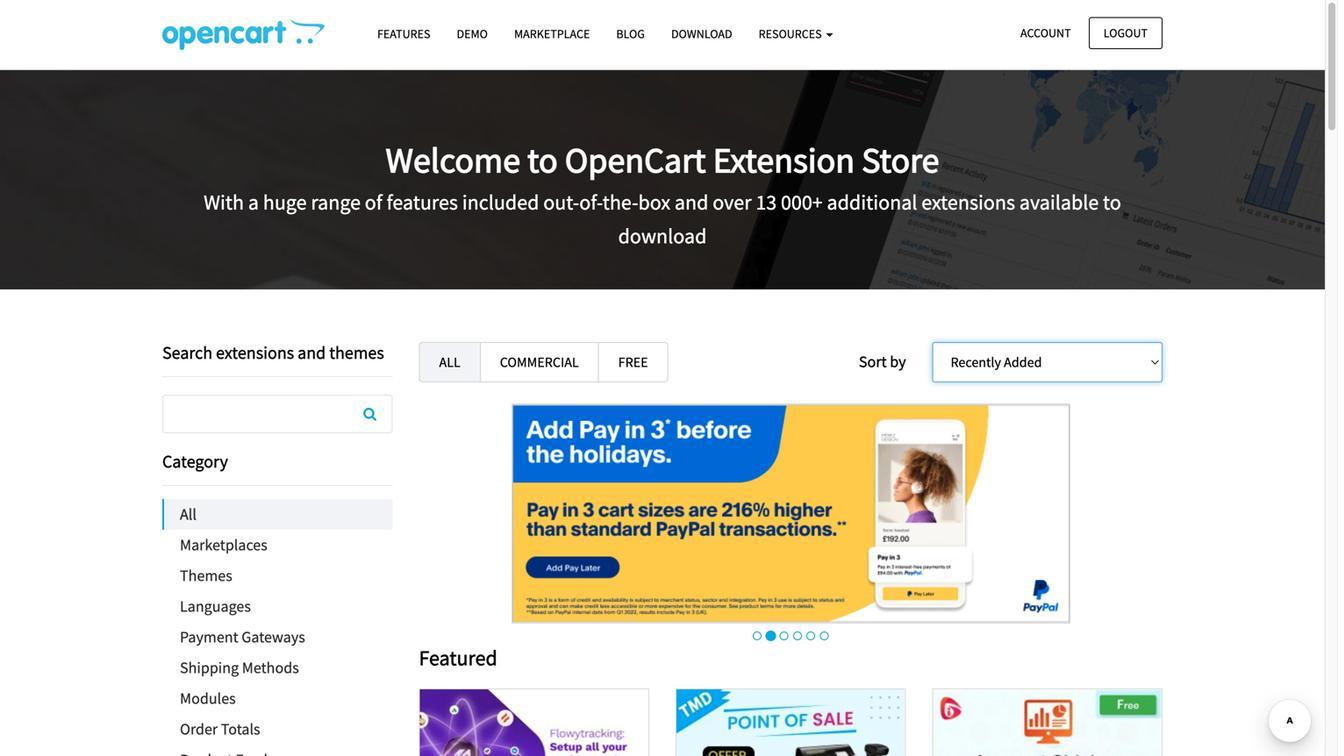 Task type: vqa. For each thing, say whether or not it's contained in the screenshot.
TOTALS
yes



Task type: locate. For each thing, give the bounding box(es) containing it.
extensions down store
[[922, 189, 1016, 216]]

order
[[180, 720, 218, 740]]

methods
[[242, 658, 299, 678]]

0 vertical spatial to
[[528, 138, 558, 182]]

free
[[619, 354, 648, 371]]

welcome
[[386, 138, 521, 182]]

resources link
[[746, 18, 847, 49]]

0 horizontal spatial to
[[528, 138, 558, 182]]

1 vertical spatial to
[[1103, 189, 1122, 216]]

marketplaces link
[[162, 530, 393, 561]]

account sidebar image
[[934, 690, 1162, 757]]

flowytracking - gtm ga4 ads conversion pixel fac.. image
[[420, 690, 648, 757]]

welcome to opencart extension store with a huge range of features included out-of-the-box and over 13 000+ additional extensions available to download
[[204, 138, 1122, 249]]

1 vertical spatial all link
[[164, 499, 393, 530]]

sort
[[859, 352, 887, 372]]

themes link
[[162, 561, 393, 592]]

0 horizontal spatial and
[[298, 342, 326, 364]]

0 horizontal spatial all link
[[164, 499, 393, 530]]

additional
[[827, 189, 918, 216]]

1 horizontal spatial all link
[[419, 342, 481, 383]]

opencart extensions image
[[162, 18, 325, 50]]

to up out-
[[528, 138, 558, 182]]

all
[[439, 354, 461, 371], [180, 505, 197, 524]]

to right "available"
[[1103, 189, 1122, 216]]

marketplaces
[[180, 535, 268, 555]]

blog
[[617, 26, 645, 42]]

1 vertical spatial extensions
[[216, 342, 294, 364]]

languages
[[180, 597, 251, 617]]

resources
[[759, 26, 825, 42]]

languages link
[[162, 592, 393, 622]]

with
[[204, 189, 244, 216]]

featured
[[419, 645, 498, 672]]

shipping methods link
[[162, 653, 393, 684]]

totals
[[221, 720, 260, 740]]

download
[[618, 223, 707, 249]]

0 vertical spatial extensions
[[922, 189, 1016, 216]]

modules link
[[162, 684, 393, 715]]

and
[[675, 189, 709, 216], [298, 342, 326, 364]]

logout link
[[1089, 17, 1163, 49]]

1 horizontal spatial all
[[439, 354, 461, 371]]

0 vertical spatial all
[[439, 354, 461, 371]]

extensions
[[922, 189, 1016, 216], [216, 342, 294, 364]]

of
[[365, 189, 383, 216]]

and right "box"
[[675, 189, 709, 216]]

search extensions and themes
[[162, 342, 384, 364]]

0 horizontal spatial all
[[180, 505, 197, 524]]

store
[[862, 138, 940, 182]]

account
[[1021, 25, 1071, 41]]

1 vertical spatial all
[[180, 505, 197, 524]]

sort by
[[859, 352, 906, 372]]

search image
[[363, 407, 377, 421]]

1 horizontal spatial and
[[675, 189, 709, 216]]

of-
[[580, 189, 603, 216]]

paypal payment gateway image
[[512, 404, 1071, 624]]

extensions right search at top
[[216, 342, 294, 364]]

to
[[528, 138, 558, 182], [1103, 189, 1122, 216]]

1 horizontal spatial to
[[1103, 189, 1122, 216]]

and left themes
[[298, 342, 326, 364]]

0 horizontal spatial extensions
[[216, 342, 294, 364]]

over
[[713, 189, 752, 216]]

features
[[377, 26, 431, 42]]

features
[[387, 189, 458, 216]]

1 horizontal spatial extensions
[[922, 189, 1016, 216]]

box
[[639, 189, 671, 216]]

all link
[[419, 342, 481, 383], [164, 499, 393, 530]]

None text field
[[163, 396, 392, 433]]

all link for marketplaces
[[164, 499, 393, 530]]

out-
[[544, 189, 580, 216]]

themes
[[180, 566, 232, 586]]

all for commercial
[[439, 354, 461, 371]]

0 vertical spatial all link
[[419, 342, 481, 383]]

0 vertical spatial and
[[675, 189, 709, 216]]



Task type: describe. For each thing, give the bounding box(es) containing it.
marketplace
[[514, 26, 590, 42]]

payment gateways link
[[162, 622, 393, 653]]

a
[[248, 189, 259, 216]]

available
[[1020, 189, 1099, 216]]

features link
[[364, 18, 444, 49]]

included
[[462, 189, 539, 216]]

range
[[311, 189, 361, 216]]

demo
[[457, 26, 488, 42]]

payment gateways
[[180, 628, 305, 647]]

modules
[[180, 689, 236, 709]]

commercial link
[[480, 342, 599, 383]]

category
[[162, 451, 228, 473]]

order totals
[[180, 720, 260, 740]]

demo link
[[444, 18, 501, 49]]

shipping methods
[[180, 658, 299, 678]]

download
[[671, 26, 733, 42]]

all for marketplaces
[[180, 505, 197, 524]]

all link for commercial
[[419, 342, 481, 383]]

opencart
[[565, 138, 706, 182]]

download link
[[658, 18, 746, 49]]

gateways
[[242, 628, 305, 647]]

search
[[162, 342, 213, 364]]

order totals link
[[162, 715, 393, 745]]

13
[[756, 189, 777, 216]]

logout
[[1104, 25, 1148, 41]]

commercial
[[500, 354, 579, 371]]

marketplace link
[[501, 18, 603, 49]]

huge
[[263, 189, 307, 216]]

blog link
[[603, 18, 658, 49]]

the-
[[603, 189, 639, 216]]

account link
[[1006, 17, 1086, 49]]

1 vertical spatial and
[[298, 342, 326, 364]]

extension
[[713, 138, 855, 182]]

by
[[890, 352, 906, 372]]

payment
[[180, 628, 238, 647]]

extensions inside 'welcome to opencart extension store with a huge range of features included out-of-the-box and over 13 000+ additional extensions available to download'
[[922, 189, 1016, 216]]

free link
[[598, 342, 668, 383]]

opencart point of sale system pos image
[[677, 690, 905, 757]]

and inside 'welcome to opencart extension store with a huge range of features included out-of-the-box and over 13 000+ additional extensions available to download'
[[675, 189, 709, 216]]

shipping
[[180, 658, 239, 678]]

themes
[[329, 342, 384, 364]]

000+
[[781, 189, 823, 216]]



